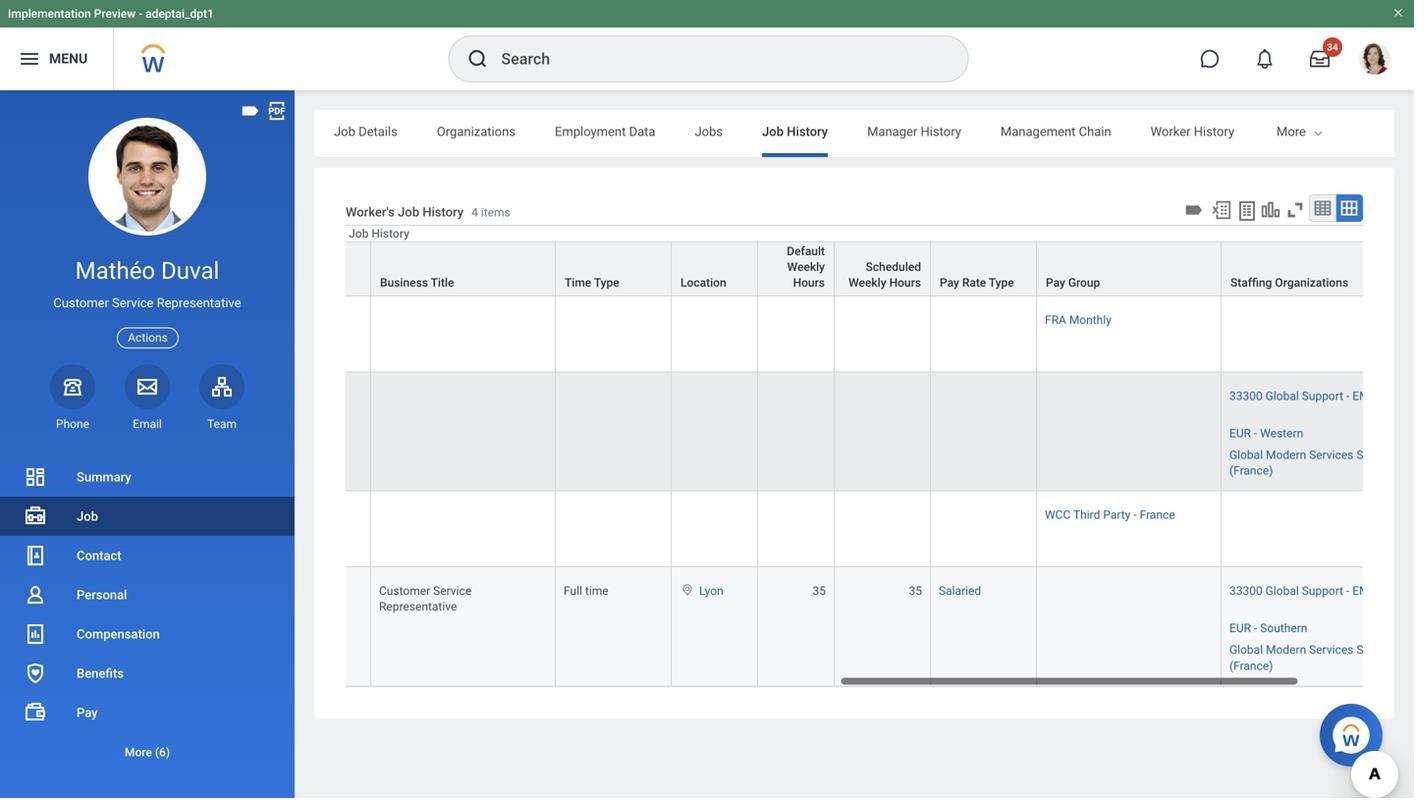 Task type: vqa. For each thing, say whether or not it's contained in the screenshot.
topmost EMEA
yes



Task type: describe. For each thing, give the bounding box(es) containing it.
close environment banner image
[[1393, 7, 1404, 19]]

summary link
[[0, 458, 295, 497]]

job link
[[0, 497, 295, 536]]

chain
[[1079, 124, 1111, 139]]

4
[[471, 206, 478, 219]]

email
[[133, 417, 162, 431]]

pay group
[[1046, 276, 1100, 290]]

compensation
[[77, 627, 160, 642]]

benefits link
[[0, 654, 295, 693]]

pay rate type
[[940, 276, 1014, 290]]

wcc
[[1045, 508, 1071, 522]]

customer inside navigation pane region
[[53, 296, 109, 310]]

0 horizontal spatial organizations
[[437, 124, 516, 139]]

- inside menu 'banner'
[[139, 7, 143, 21]]

eur for eur - western
[[1230, 427, 1251, 440]]

eur for eur - southern
[[1230, 622, 1251, 636]]

hours for scheduled weekly hours
[[889, 276, 921, 290]]

table image
[[1313, 198, 1333, 218]]

eur - western link
[[1230, 423, 1303, 440]]

weekly for default
[[787, 260, 825, 274]]

compensation link
[[0, 615, 295, 654]]

timeline
[[1274, 124, 1323, 139]]

menu button
[[0, 27, 113, 90]]

group
[[1068, 276, 1100, 290]]

history right worker
[[1194, 124, 1235, 139]]

actions
[[128, 331, 168, 345]]

export to worksheets image
[[1235, 199, 1259, 223]]

type inside pay rate type popup button
[[989, 276, 1014, 290]]

phone
[[56, 417, 89, 431]]

2 33300 global support - emea from the top
[[1230, 584, 1384, 598]]

pay link
[[0, 693, 295, 733]]

global modern services sa (france) link for second '33300 global support - emea' 'link' from the bottom of the page
[[1230, 444, 1371, 478]]

eur - western
[[1230, 427, 1303, 440]]

global up southern
[[1266, 584, 1299, 598]]

emea for second '33300 global support - emea' 'link' from the bottom of the page
[[1353, 389, 1384, 403]]

2 support from the top
[[1302, 584, 1344, 598]]

modern for second '33300 global support - emea' 'link' from the bottom of the page
[[1266, 448, 1306, 462]]

search image
[[466, 47, 490, 71]]

job details
[[334, 124, 398, 139]]

organizations inside staffing organizations 'popup button'
[[1275, 276, 1349, 290]]

email mathéo duval element
[[125, 416, 170, 432]]

adeptai_dpt1
[[145, 7, 214, 21]]

team link
[[199, 364, 245, 432]]

pay image
[[24, 701, 47, 725]]

profile logan mcneil image
[[1359, 43, 1391, 79]]

history left manager
[[787, 124, 828, 139]]

eur - southern link
[[1230, 618, 1308, 636]]

1 vertical spatial job history
[[349, 227, 409, 241]]

hours for default weekly hours
[[793, 276, 825, 290]]

scheduled
[[866, 260, 921, 274]]

2 horizontal spatial service
[[433, 584, 472, 598]]

contact image
[[24, 544, 47, 568]]

jobs
[[695, 124, 723, 139]]

salaried
[[939, 584, 981, 598]]

phone mathéo duval element
[[50, 416, 95, 432]]

view team image
[[210, 375, 234, 399]]

mathéo duval
[[75, 257, 219, 285]]

service inside navigation pane region
[[112, 296, 154, 310]]

summary
[[77, 470, 131, 485]]

southern
[[1260, 622, 1308, 636]]

expand table image
[[1340, 198, 1359, 218]]

scheduled weekly hours
[[849, 260, 921, 290]]

global modern services sa (france) link for 2nd '33300 global support - emea' 'link' from the top of the page
[[1230, 640, 1371, 673]]

emea for 2nd '33300 global support - emea' 'link' from the top of the page
[[1353, 584, 1384, 598]]

more (6) button
[[0, 733, 295, 772]]

salaried link
[[939, 580, 981, 598]]

default weekly hours
[[787, 245, 825, 290]]

western
[[1260, 427, 1303, 440]]

staffing organizations
[[1231, 276, 1349, 290]]

34
[[1327, 41, 1338, 53]]

worker history
[[1151, 124, 1235, 139]]

monthly
[[1069, 313, 1112, 327]]

global modern services sa (france) for second '33300 global support - emea' 'link' from the bottom of the page
[[1230, 448, 1371, 478]]

services for global modern services sa (france) link corresponding to 2nd '33300 global support - emea' 'link' from the top of the page
[[1309, 643, 1354, 657]]

default
[[787, 245, 825, 258]]

phone image
[[59, 375, 86, 399]]

lyon link
[[699, 580, 724, 598]]

1 (france) from the top
[[1230, 464, 1273, 478]]

tag image for export to excel image at the top right of the page
[[1183, 199, 1205, 221]]

notifications large image
[[1255, 49, 1275, 69]]

2 (france) from the top
[[1230, 659, 1273, 673]]

france
[[1140, 508, 1175, 522]]

global modern services sa (france) for 2nd '33300 global support - emea' 'link' from the top of the page
[[1230, 643, 1371, 673]]

time type
[[565, 276, 619, 290]]

staffing organizations button
[[1222, 243, 1405, 296]]

inbox large image
[[1310, 49, 1330, 69]]

team mathéo duval element
[[199, 416, 245, 432]]

pay rate type button
[[931, 243, 1036, 296]]

location
[[681, 276, 726, 290]]

personal image
[[24, 583, 47, 607]]

0 vertical spatial job history
[[762, 124, 828, 139]]

worker's job history 4 items
[[346, 205, 510, 219]]

34 button
[[1298, 37, 1343, 81]]

history right manager
[[921, 124, 961, 139]]

pay for pay
[[77, 706, 98, 720]]

management chain
[[1001, 124, 1111, 139]]

personal
[[77, 588, 127, 603]]

manager history
[[867, 124, 961, 139]]

duval
[[161, 257, 219, 285]]

business title
[[380, 276, 454, 290]]

lyon
[[699, 584, 724, 598]]

modern for 2nd '33300 global support - emea' 'link' from the top of the page
[[1266, 643, 1306, 657]]

benefits image
[[24, 662, 47, 686]]

employment data
[[555, 124, 656, 139]]

history left 4
[[423, 205, 464, 219]]

team
[[207, 417, 237, 431]]

fullscreen image
[[1285, 199, 1306, 221]]

pay group button
[[1037, 243, 1221, 296]]

1 35 from the left
[[813, 584, 826, 598]]

type inside time type "popup button"
[[594, 276, 619, 290]]

location button
[[672, 243, 757, 296]]

compensation image
[[24, 623, 47, 646]]

global down eur - southern
[[1230, 643, 1263, 657]]

menu
[[49, 51, 88, 67]]

sa for second '33300 global support - emea' 'link' from the bottom of the page
[[1357, 448, 1371, 462]]

business
[[380, 276, 428, 290]]

phone button
[[50, 364, 95, 432]]

title for job title
[[218, 276, 241, 290]]

1 33300 global support - emea from the top
[[1230, 389, 1384, 403]]

mail image
[[136, 375, 159, 399]]

benefits
[[77, 666, 124, 681]]

history down worker's
[[372, 227, 409, 241]]

job image
[[24, 505, 47, 528]]

2 horizontal spatial customer
[[379, 584, 430, 598]]

eur - southern
[[1230, 622, 1308, 636]]

representative inside navigation pane region
[[157, 296, 241, 310]]

more (6)
[[125, 746, 170, 760]]



Task type: locate. For each thing, give the bounding box(es) containing it.
1 vertical spatial eur
[[1230, 622, 1251, 636]]

0 horizontal spatial hours
[[793, 276, 825, 290]]

list containing summary
[[0, 458, 295, 772]]

job history right jobs
[[762, 124, 828, 139]]

0 vertical spatial support
[[1302, 389, 1344, 403]]

summary image
[[24, 466, 47, 489]]

data
[[629, 124, 656, 139]]

2 33300 global support - emea link from the top
[[1230, 580, 1384, 598]]

1 horizontal spatial more
[[1277, 124, 1306, 139]]

0 vertical spatial 33300
[[1230, 389, 1263, 403]]

35
[[813, 584, 826, 598], [909, 584, 922, 598]]

1 33300 from the top
[[1230, 389, 1263, 403]]

1 horizontal spatial type
[[989, 276, 1014, 290]]

weekly
[[787, 260, 825, 274], [849, 276, 886, 290]]

1 horizontal spatial organizations
[[1275, 276, 1349, 290]]

33300 global support - emea link
[[1230, 385, 1384, 403], [1230, 580, 1384, 598]]

weekly inside default weekly hours
[[787, 260, 825, 274]]

preview
[[94, 7, 136, 21]]

type
[[594, 276, 619, 290], [989, 276, 1014, 290]]

manager
[[867, 124, 918, 139]]

job inside popup button
[[195, 276, 215, 290]]

organizations
[[437, 124, 516, 139], [1275, 276, 1349, 290]]

navigation pane region
[[0, 90, 295, 798]]

1 emea from the top
[[1353, 389, 1384, 403]]

0 vertical spatial 33300 global support - emea
[[1230, 389, 1384, 403]]

actions button
[[117, 328, 179, 348]]

pay down benefits
[[77, 706, 98, 720]]

support up southern
[[1302, 584, 1344, 598]]

2 services from the top
[[1309, 643, 1354, 657]]

implementation
[[8, 7, 91, 21]]

items selected list
[[1230, 385, 1398, 479], [1230, 580, 1398, 674]]

job title
[[195, 276, 241, 290]]

1 vertical spatial 33300 global support - emea
[[1230, 584, 1384, 598]]

wcc third party - france
[[1045, 508, 1175, 522]]

full time element
[[564, 580, 609, 598]]

tag image left view printable version (pdf) image
[[240, 100, 261, 122]]

0 vertical spatial services
[[1309, 448, 1354, 462]]

0 horizontal spatial type
[[594, 276, 619, 290]]

time
[[565, 276, 591, 290]]

(france) down eur - western
[[1230, 464, 1273, 478]]

more left (6)
[[125, 746, 152, 760]]

1 horizontal spatial service
[[249, 584, 287, 598]]

menu banner
[[0, 0, 1414, 90]]

rate
[[962, 276, 986, 290]]

service
[[112, 296, 154, 310], [249, 584, 287, 598], [433, 584, 472, 598]]

view worker - expand/collapse chart image
[[1260, 199, 1282, 221]]

emea
[[1353, 389, 1384, 403], [1353, 584, 1384, 598]]

tab list containing job details
[[314, 110, 1414, 157]]

0 horizontal spatial job history
[[349, 227, 409, 241]]

0 vertical spatial organizations
[[437, 124, 516, 139]]

email button
[[125, 364, 170, 432]]

more down 34 button
[[1277, 124, 1306, 139]]

0 vertical spatial eur
[[1230, 427, 1251, 440]]

global up western
[[1266, 389, 1299, 403]]

2 emea from the top
[[1353, 584, 1384, 598]]

time
[[585, 584, 609, 598]]

services for global modern services sa (france) link associated with second '33300 global support - emea' 'link' from the bottom of the page
[[1309, 448, 1354, 462]]

items
[[481, 206, 510, 219]]

weekly for scheduled
[[849, 276, 886, 290]]

0 horizontal spatial more
[[125, 746, 152, 760]]

0 vertical spatial items selected list
[[1230, 385, 1398, 479]]

1 items selected list from the top
[[1230, 385, 1398, 479]]

organizations right staffing
[[1275, 276, 1349, 290]]

2 global modern services sa (france) from the top
[[1230, 643, 1371, 673]]

1 vertical spatial more
[[125, 746, 152, 760]]

fra monthly link
[[1045, 309, 1112, 327]]

organizations down search image
[[437, 124, 516, 139]]

time type button
[[556, 243, 671, 296]]

1 vertical spatial organizations
[[1275, 276, 1349, 290]]

0 vertical spatial global modern services sa (france)
[[1230, 448, 1371, 478]]

1 vertical spatial support
[[1302, 584, 1344, 598]]

support up western
[[1302, 389, 1344, 403]]

0 horizontal spatial customer
[[53, 296, 109, 310]]

pay inside navigation pane region
[[77, 706, 98, 720]]

1 sa from the top
[[1357, 448, 1371, 462]]

0 horizontal spatial weekly
[[787, 260, 825, 274]]

1 services from the top
[[1309, 448, 1354, 462]]

1 vertical spatial tag image
[[1183, 199, 1205, 221]]

1 horizontal spatial title
[[431, 276, 454, 290]]

1 vertical spatial global modern services sa (france) link
[[1230, 640, 1371, 673]]

2 sa from the top
[[1357, 643, 1371, 657]]

customer service representative inside navigation pane region
[[53, 296, 241, 310]]

cell
[[187, 297, 371, 373], [371, 297, 556, 373], [556, 297, 672, 373], [672, 297, 758, 373], [758, 297, 835, 373], [835, 297, 931, 373], [931, 297, 1037, 373], [1222, 297, 1406, 373], [187, 373, 371, 492], [371, 373, 556, 492], [556, 373, 672, 492], [672, 373, 758, 492], [758, 373, 835, 492], [835, 373, 931, 492], [931, 373, 1037, 492], [1037, 373, 1222, 492], [187, 492, 371, 568], [371, 492, 556, 568], [556, 492, 672, 568], [672, 492, 758, 568], [758, 492, 835, 568], [835, 492, 931, 568], [931, 492, 1037, 568], [1222, 492, 1406, 568], [1037, 568, 1222, 687]]

1 type from the left
[[594, 276, 619, 290]]

0 vertical spatial modern
[[1266, 448, 1306, 462]]

default weekly hours button
[[758, 243, 834, 296]]

0 vertical spatial 33300 global support - emea link
[[1230, 385, 1384, 403]]

1 horizontal spatial customer
[[194, 584, 246, 598]]

33300
[[1230, 389, 1263, 403], [1230, 584, 1263, 598]]

2 35 from the left
[[909, 584, 922, 598]]

33300 up the "eur - southern" link
[[1230, 584, 1263, 598]]

1 horizontal spatial pay
[[940, 276, 959, 290]]

0 vertical spatial more
[[1277, 124, 1306, 139]]

pay for pay rate type
[[940, 276, 959, 290]]

contact link
[[0, 536, 295, 576]]

additiona
[[1362, 124, 1414, 139]]

1 vertical spatial (france)
[[1230, 659, 1273, 673]]

2 horizontal spatial pay
[[1046, 276, 1065, 290]]

more (6) button
[[0, 741, 295, 765]]

location image
[[680, 583, 695, 597]]

implementation preview -   adeptai_dpt1
[[8, 7, 214, 21]]

hours down scheduled
[[889, 276, 921, 290]]

management
[[1001, 124, 1076, 139]]

pay for pay group
[[1046, 276, 1065, 290]]

global modern services sa (france) down southern
[[1230, 643, 1371, 673]]

scheduled weekly hours button
[[835, 243, 930, 296]]

2 modern from the top
[[1266, 643, 1306, 657]]

party
[[1103, 508, 1131, 522]]

33300 global support - emea up western
[[1230, 389, 1384, 403]]

fra
[[1045, 313, 1066, 327]]

title inside popup button
[[218, 276, 241, 290]]

hours down 'default'
[[793, 276, 825, 290]]

global modern services sa (france) link down southern
[[1230, 640, 1371, 673]]

0 horizontal spatial title
[[218, 276, 241, 290]]

(6)
[[155, 746, 170, 760]]

2 global modern services sa (france) link from the top
[[1230, 640, 1371, 673]]

pay left group
[[1046, 276, 1065, 290]]

0 vertical spatial tag image
[[240, 100, 261, 122]]

export to excel image
[[1211, 199, 1233, 221]]

employment
[[555, 124, 626, 139]]

modern down western
[[1266, 448, 1306, 462]]

personal link
[[0, 576, 295, 615]]

1 horizontal spatial tag image
[[1183, 199, 1205, 221]]

1 horizontal spatial weekly
[[849, 276, 886, 290]]

worker
[[1151, 124, 1191, 139]]

0 vertical spatial (france)
[[1230, 464, 1273, 478]]

global modern services sa (france) link
[[1230, 444, 1371, 478], [1230, 640, 1371, 673]]

tab list
[[314, 110, 1414, 157]]

1 vertical spatial items selected list
[[1230, 580, 1398, 674]]

2 items selected list from the top
[[1230, 580, 1398, 674]]

0 horizontal spatial service
[[112, 296, 154, 310]]

global modern services sa (france) down western
[[1230, 448, 1371, 478]]

customer service representative
[[53, 296, 241, 310], [194, 584, 290, 614], [379, 584, 475, 614]]

tag image for view printable version (pdf) image
[[240, 100, 261, 122]]

weekly inside scheduled weekly hours
[[849, 276, 886, 290]]

1 eur from the top
[[1230, 427, 1251, 440]]

more for more
[[1277, 124, 1306, 139]]

1 33300 global support - emea link from the top
[[1230, 385, 1384, 403]]

hours inside scheduled weekly hours
[[889, 276, 921, 290]]

modern down southern
[[1266, 643, 1306, 657]]

worker's
[[346, 205, 395, 219]]

job history down worker's
[[349, 227, 409, 241]]

toolbar
[[1180, 194, 1363, 225]]

Search Workday  search field
[[501, 37, 928, 81]]

1 vertical spatial emea
[[1353, 584, 1384, 598]]

1 title from the left
[[218, 276, 241, 290]]

sa
[[1357, 448, 1371, 462], [1357, 643, 1371, 657]]

2 hours from the left
[[889, 276, 921, 290]]

weekly down scheduled
[[849, 276, 886, 290]]

0 horizontal spatial tag image
[[240, 100, 261, 122]]

type right rate
[[989, 276, 1014, 290]]

global modern services sa (france) link down western
[[1230, 444, 1371, 478]]

0 vertical spatial global modern services sa (france) link
[[1230, 444, 1371, 478]]

1 vertical spatial weekly
[[849, 276, 886, 290]]

hours
[[793, 276, 825, 290], [889, 276, 921, 290]]

full time
[[564, 584, 609, 598]]

title inside popup button
[[431, 276, 454, 290]]

(france) down eur - southern
[[1230, 659, 1273, 673]]

1 global modern services sa (france) from the top
[[1230, 448, 1371, 478]]

1 horizontal spatial hours
[[889, 276, 921, 290]]

tag image left export to excel image at the top right of the page
[[1183, 199, 1205, 221]]

details
[[359, 124, 398, 139]]

job inside navigation pane region
[[77, 509, 98, 524]]

(france)
[[1230, 464, 1273, 478], [1230, 659, 1273, 673]]

2 33300 from the top
[[1230, 584, 1263, 598]]

eur left southern
[[1230, 622, 1251, 636]]

1 hours from the left
[[793, 276, 825, 290]]

-
[[139, 7, 143, 21], [1346, 389, 1350, 403], [1254, 427, 1257, 440], [1134, 508, 1137, 522], [1346, 584, 1350, 598], [1254, 622, 1257, 636]]

1 vertical spatial global modern services sa (france)
[[1230, 643, 1371, 673]]

weekly down 'default'
[[787, 260, 825, 274]]

contact
[[77, 549, 121, 563]]

33300 global support - emea link up southern
[[1230, 580, 1384, 598]]

business title button
[[371, 243, 555, 296]]

1 horizontal spatial job history
[[762, 124, 828, 139]]

1 vertical spatial 33300
[[1230, 584, 1263, 598]]

title for business title
[[431, 276, 454, 290]]

more inside dropdown button
[[125, 746, 152, 760]]

modern
[[1266, 448, 1306, 462], [1266, 643, 1306, 657]]

33300 up eur - western link
[[1230, 389, 1263, 403]]

33300 global support - emea up southern
[[1230, 584, 1384, 598]]

view printable version (pdf) image
[[266, 100, 288, 122]]

2 eur from the top
[[1230, 622, 1251, 636]]

list
[[0, 458, 295, 772]]

33300 global support - emea link up western
[[1230, 385, 1384, 403]]

sa for 2nd '33300 global support - emea' 'link' from the top of the page
[[1357, 643, 1371, 657]]

type right time
[[594, 276, 619, 290]]

mathéo
[[75, 257, 155, 285]]

fra monthly
[[1045, 313, 1112, 327]]

wcc third party - france link
[[1045, 505, 1175, 522]]

2 title from the left
[[431, 276, 454, 290]]

pay
[[940, 276, 959, 290], [1046, 276, 1065, 290], [77, 706, 98, 720]]

more for more (6)
[[125, 746, 152, 760]]

support
[[1302, 389, 1344, 403], [1302, 584, 1344, 598]]

33300 global support - emea
[[1230, 389, 1384, 403], [1230, 584, 1384, 598]]

2 type from the left
[[989, 276, 1014, 290]]

history
[[787, 124, 828, 139], [921, 124, 961, 139], [1194, 124, 1235, 139], [423, 205, 464, 219], [372, 227, 409, 241]]

1 modern from the top
[[1266, 448, 1306, 462]]

global down eur - western
[[1230, 448, 1263, 462]]

0 horizontal spatial pay
[[77, 706, 98, 720]]

1 vertical spatial modern
[[1266, 643, 1306, 657]]

eur left western
[[1230, 427, 1251, 440]]

third
[[1073, 508, 1100, 522]]

1 vertical spatial services
[[1309, 643, 1354, 657]]

1 vertical spatial sa
[[1357, 643, 1371, 657]]

full
[[564, 584, 582, 598]]

0 vertical spatial sa
[[1357, 448, 1371, 462]]

eur
[[1230, 427, 1251, 440], [1230, 622, 1251, 636]]

0 horizontal spatial 35
[[813, 584, 826, 598]]

job
[[334, 124, 355, 139], [762, 124, 784, 139], [398, 205, 419, 219], [349, 227, 369, 241], [195, 276, 215, 290], [77, 509, 98, 524]]

hours inside default weekly hours
[[793, 276, 825, 290]]

1 support from the top
[[1302, 389, 1344, 403]]

tag image
[[240, 100, 261, 122], [1183, 199, 1205, 221]]

1 global modern services sa (france) link from the top
[[1230, 444, 1371, 478]]

customer
[[53, 296, 109, 310], [194, 584, 246, 598], [379, 584, 430, 598]]

1 horizontal spatial 35
[[909, 584, 922, 598]]

1 vertical spatial 33300 global support - emea link
[[1230, 580, 1384, 598]]

staffing
[[1231, 276, 1272, 290]]

more
[[1277, 124, 1306, 139], [125, 746, 152, 760]]

0 vertical spatial weekly
[[787, 260, 825, 274]]

representative
[[157, 296, 241, 310], [194, 600, 272, 614], [379, 600, 457, 614]]

justify image
[[18, 47, 41, 71]]

job title button
[[187, 243, 370, 296]]

0 vertical spatial emea
[[1353, 389, 1384, 403]]

pay left rate
[[940, 276, 959, 290]]



